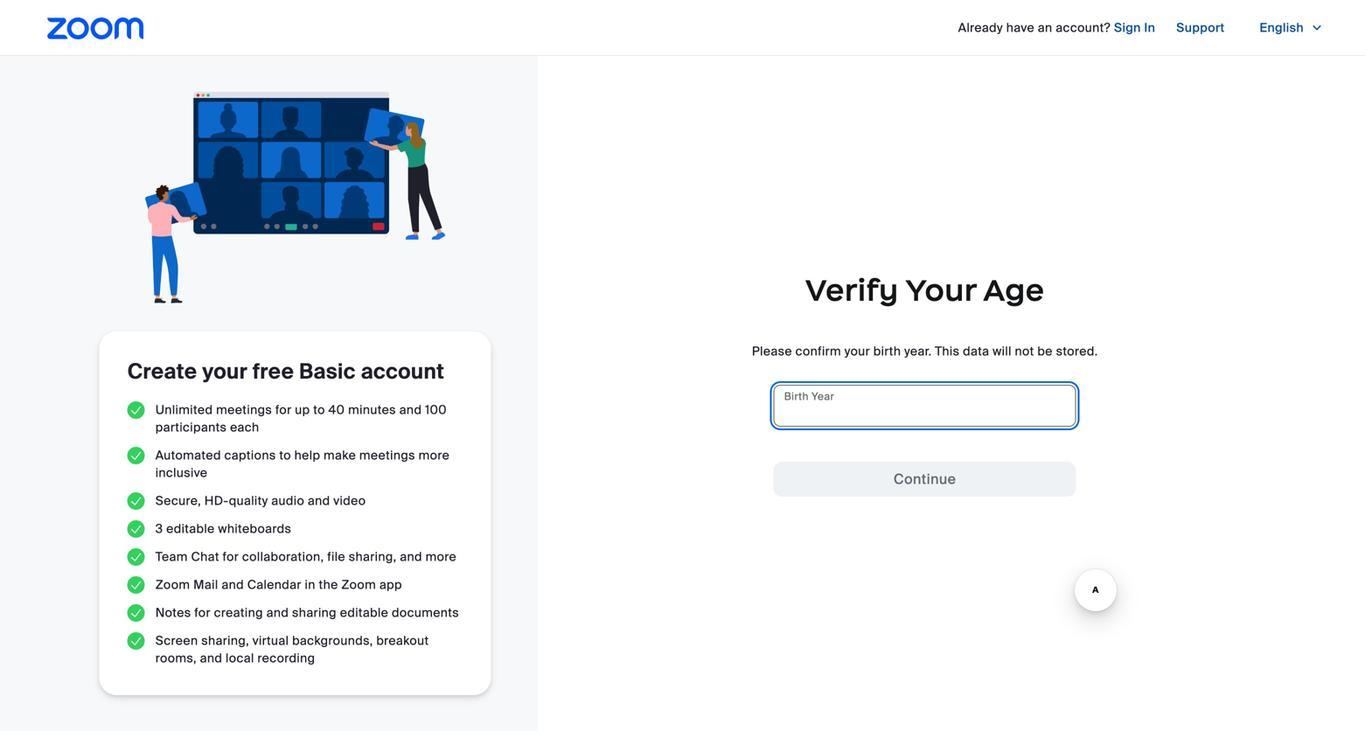 Task type: describe. For each thing, give the bounding box(es) containing it.
age
[[983, 271, 1045, 309]]

for for collaboration,
[[223, 549, 239, 565]]

to inside the unlimited meetings for up to 40 minutes and 100 participants each
[[313, 402, 325, 418]]

please
[[752, 343, 792, 360]]

basic
[[299, 358, 356, 385]]

documents
[[392, 605, 459, 621]]

support link
[[1177, 14, 1225, 42]]

an
[[1038, 20, 1053, 36]]

mail
[[193, 577, 218, 593]]

verify
[[806, 271, 899, 309]]

verify your age
[[806, 271, 1045, 309]]

zoom logo image
[[47, 17, 144, 39]]

whiteboards
[[218, 521, 292, 537]]

automated captions to help make meetings more inclusive
[[155, 447, 450, 481]]

create your free basic account
[[127, 358, 445, 385]]

english
[[1260, 20, 1304, 36]]

and inside the unlimited meetings for up to 40 minutes and 100 participants each
[[399, 402, 422, 418]]

1 vertical spatial editable
[[340, 605, 389, 621]]

0 horizontal spatial for
[[194, 605, 211, 621]]

continue
[[894, 470, 956, 489]]

100
[[425, 402, 447, 418]]

participants
[[155, 419, 227, 436]]

creating
[[214, 605, 263, 621]]

chat
[[191, 549, 219, 565]]

free
[[253, 358, 294, 385]]

data
[[963, 343, 990, 360]]

notes for creating and sharing editable documents
[[155, 605, 459, 621]]

40
[[328, 402, 345, 418]]

team chat for collaboration, file sharing, and more
[[155, 549, 457, 565]]

not
[[1015, 343, 1034, 360]]

breakout
[[376, 633, 429, 649]]

unlimited
[[155, 402, 213, 418]]

in
[[305, 577, 316, 593]]

audio
[[271, 493, 305, 509]]

automated
[[155, 447, 221, 464]]

zoom mail and calendar in the zoom app
[[155, 577, 402, 593]]

zoom sign up banner image image
[[145, 92, 446, 304]]

screen sharing, virtual backgrounds, breakout rooms, and local recording
[[155, 633, 429, 667]]

sign
[[1114, 20, 1141, 36]]

sharing
[[292, 605, 337, 621]]

file
[[327, 549, 346, 565]]

meetings inside automated captions to help make meetings more inclusive
[[359, 447, 415, 464]]

and down zoom mail and calendar in the zoom app
[[266, 605, 289, 621]]

confirm
[[796, 343, 842, 360]]

minutes
[[348, 402, 396, 418]]

3 editable whiteboards
[[155, 521, 292, 537]]

have
[[1007, 20, 1035, 36]]

Birth Year text field
[[774, 385, 1077, 427]]

each
[[230, 419, 259, 436]]

down image
[[1311, 19, 1323, 37]]

up
[[295, 402, 310, 418]]

account?
[[1056, 20, 1111, 36]]

virtual
[[253, 633, 289, 649]]



Task type: vqa. For each thing, say whether or not it's contained in the screenshot.
minutes
yes



Task type: locate. For each thing, give the bounding box(es) containing it.
secure,
[[155, 493, 201, 509]]

and left video
[[308, 493, 330, 509]]

1 horizontal spatial sharing,
[[349, 549, 397, 565]]

2 zoom from the left
[[342, 577, 376, 593]]

collaboration,
[[242, 549, 324, 565]]

account
[[361, 358, 445, 385]]

1 horizontal spatial your
[[845, 343, 870, 360]]

app
[[380, 577, 402, 593]]

for
[[275, 402, 292, 418], [223, 549, 239, 565], [194, 605, 211, 621]]

1 vertical spatial sharing,
[[201, 633, 249, 649]]

your
[[905, 271, 977, 309]]

birth
[[784, 390, 809, 403]]

the
[[319, 577, 338, 593]]

more down 100
[[419, 447, 450, 464]]

1 zoom from the left
[[155, 577, 190, 593]]

in
[[1145, 20, 1156, 36]]

0 vertical spatial more
[[419, 447, 450, 464]]

rooms,
[[155, 650, 197, 667]]

inclusive
[[155, 465, 208, 481]]

3
[[155, 521, 163, 537]]

be
[[1038, 343, 1053, 360]]

1 vertical spatial meetings
[[359, 447, 415, 464]]

1 horizontal spatial editable
[[340, 605, 389, 621]]

for left up
[[275, 402, 292, 418]]

1 vertical spatial more
[[426, 549, 457, 565]]

1 vertical spatial for
[[223, 549, 239, 565]]

create
[[127, 358, 197, 385]]

1 horizontal spatial for
[[223, 549, 239, 565]]

and
[[399, 402, 422, 418], [308, 493, 330, 509], [400, 549, 422, 565], [222, 577, 244, 593], [266, 605, 289, 621], [200, 650, 222, 667]]

help
[[294, 447, 320, 464]]

0 vertical spatial sharing,
[[349, 549, 397, 565]]

backgrounds,
[[292, 633, 373, 649]]

0 horizontal spatial editable
[[166, 521, 215, 537]]

meetings up the each
[[216, 402, 272, 418]]

stored.
[[1056, 343, 1098, 360]]

sharing, up app on the bottom left of page
[[349, 549, 397, 565]]

your left the birth
[[845, 343, 870, 360]]

0 vertical spatial for
[[275, 402, 292, 418]]

already
[[959, 20, 1003, 36]]

english button
[[1246, 14, 1337, 42]]

for inside the unlimited meetings for up to 40 minutes and 100 participants each
[[275, 402, 292, 418]]

more up the documents
[[426, 549, 457, 565]]

zoom right "the"
[[342, 577, 376, 593]]

already have an account? sign in
[[959, 20, 1156, 36]]

birth year
[[784, 390, 835, 403]]

editable down 'secure,'
[[166, 521, 215, 537]]

year
[[812, 390, 835, 403]]

to left "help"
[[279, 447, 291, 464]]

to inside automated captions to help make meetings more inclusive
[[279, 447, 291, 464]]

for for up
[[275, 402, 292, 418]]

and left 100
[[399, 402, 422, 418]]

0 vertical spatial to
[[313, 402, 325, 418]]

unlimited meetings for up to 40 minutes and 100 participants each
[[155, 402, 447, 436]]

more inside automated captions to help make meetings more inclusive
[[419, 447, 450, 464]]

your
[[845, 343, 870, 360], [202, 358, 248, 385]]

editable down app on the bottom left of page
[[340, 605, 389, 621]]

sharing, inside screen sharing, virtual backgrounds, breakout rooms, and local recording
[[201, 633, 249, 649]]

secure, hd-quality audio and video
[[155, 493, 366, 509]]

birth
[[874, 343, 901, 360]]

please confirm your birth year. this data will not be stored.
[[752, 343, 1098, 360]]

0 horizontal spatial meetings
[[216, 402, 272, 418]]

2 horizontal spatial for
[[275, 402, 292, 418]]

meetings
[[216, 402, 272, 418], [359, 447, 415, 464]]

0 horizontal spatial to
[[279, 447, 291, 464]]

your left free
[[202, 358, 248, 385]]

this
[[935, 343, 960, 360]]

will
[[993, 343, 1012, 360]]

zoom
[[155, 577, 190, 593], [342, 577, 376, 593]]

editable
[[166, 521, 215, 537], [340, 605, 389, 621]]

2 vertical spatial for
[[194, 605, 211, 621]]

0 horizontal spatial your
[[202, 358, 248, 385]]

support
[[1177, 20, 1225, 36]]

sign in button
[[1114, 14, 1156, 42]]

hd-
[[204, 493, 229, 509]]

year.
[[905, 343, 932, 360]]

captions
[[224, 447, 276, 464]]

and inside screen sharing, virtual backgrounds, breakout rooms, and local recording
[[200, 650, 222, 667]]

team
[[155, 549, 188, 565]]

0 vertical spatial meetings
[[216, 402, 272, 418]]

meetings right make
[[359, 447, 415, 464]]

notes
[[155, 605, 191, 621]]

continue button
[[774, 462, 1077, 497]]

local
[[226, 650, 254, 667]]

to
[[313, 402, 325, 418], [279, 447, 291, 464]]

for right chat
[[223, 549, 239, 565]]

1 horizontal spatial to
[[313, 402, 325, 418]]

0 horizontal spatial sharing,
[[201, 633, 249, 649]]

calendar
[[247, 577, 302, 593]]

more
[[419, 447, 450, 464], [426, 549, 457, 565]]

zoom up notes
[[155, 577, 190, 593]]

sharing,
[[349, 549, 397, 565], [201, 633, 249, 649]]

video
[[334, 493, 366, 509]]

make
[[324, 447, 356, 464]]

to right up
[[313, 402, 325, 418]]

and up app on the bottom left of page
[[400, 549, 422, 565]]

sharing, up local
[[201, 633, 249, 649]]

recording
[[258, 650, 315, 667]]

screen
[[155, 633, 198, 649]]

and right mail
[[222, 577, 244, 593]]

1 vertical spatial to
[[279, 447, 291, 464]]

for down mail
[[194, 605, 211, 621]]

quality
[[229, 493, 268, 509]]

and left local
[[200, 650, 222, 667]]

meetings inside the unlimited meetings for up to 40 minutes and 100 participants each
[[216, 402, 272, 418]]

1 horizontal spatial meetings
[[359, 447, 415, 464]]

0 vertical spatial editable
[[166, 521, 215, 537]]

0 horizontal spatial zoom
[[155, 577, 190, 593]]

1 horizontal spatial zoom
[[342, 577, 376, 593]]



